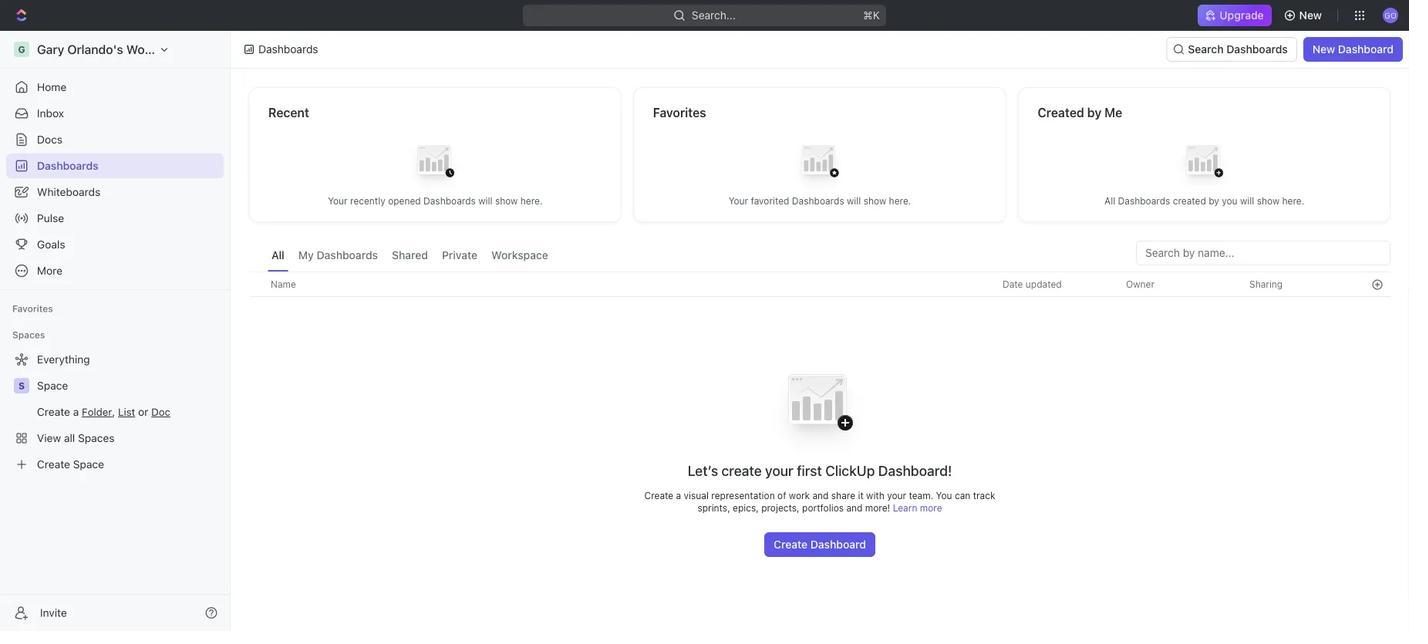 Task type: locate. For each thing, give the bounding box(es) containing it.
1 horizontal spatial a
[[676, 490, 681, 501]]

create inside create a visual representation of work and share it with your team. you can track sprints, epics, projects, portfolios and more!
[[645, 490, 674, 501]]

dashboards up whiteboards
[[37, 159, 98, 172]]

all inside button
[[272, 249, 285, 262]]

0 horizontal spatial dashboard
[[811, 538, 866, 551]]

dashboard
[[1338, 43, 1394, 56], [811, 538, 866, 551]]

a left folder
[[73, 405, 79, 418]]

1 horizontal spatial by
[[1209, 196, 1220, 206]]

2 horizontal spatial show
[[1257, 196, 1280, 206]]

1 horizontal spatial show
[[864, 196, 887, 206]]

date
[[1003, 279, 1023, 290]]

home link
[[6, 75, 224, 100]]

pulse
[[37, 212, 64, 224]]

space
[[37, 379, 68, 392], [73, 458, 104, 471]]

1 horizontal spatial dashboard
[[1338, 43, 1394, 56]]

by
[[1088, 105, 1102, 120], [1209, 196, 1220, 206]]

search
[[1188, 43, 1224, 56]]

no favorited dashboards image
[[789, 133, 851, 195]]

let's create your first clickup dashboard! table
[[249, 272, 1391, 557]]

1 your from the left
[[328, 196, 348, 206]]

no recent dashboards image
[[404, 133, 466, 195]]

your recently opened dashboards will show here.
[[328, 196, 543, 206]]

your left recently
[[328, 196, 348, 206]]

spaces down 'favorites' button
[[12, 329, 45, 340]]

3 here. from the left
[[1283, 196, 1305, 206]]

and down it
[[847, 502, 863, 513]]

0 vertical spatial new
[[1300, 9, 1322, 22]]

0 horizontal spatial here.
[[521, 196, 543, 206]]

no data image
[[771, 353, 869, 461]]

dashboards down the no recent dashboards image
[[424, 196, 476, 206]]

projects,
[[762, 502, 800, 513]]

0 horizontal spatial your
[[328, 196, 348, 206]]

space down 'everything'
[[37, 379, 68, 392]]

workspace inside sidebar navigation
[[126, 42, 190, 57]]

all button
[[268, 241, 288, 272]]

you
[[936, 490, 952, 501]]

dashboards up the recent on the left of page
[[258, 43, 318, 56]]

1 horizontal spatial workspace
[[492, 249, 548, 262]]

create for create dashboard
[[774, 538, 808, 551]]

orlando's
[[67, 42, 123, 57]]

0 vertical spatial and
[[813, 490, 829, 501]]

tree containing everything
[[6, 347, 224, 477]]

shared button
[[388, 241, 432, 272]]

1 vertical spatial all
[[272, 249, 285, 262]]

dashboard inside button
[[1338, 43, 1394, 56]]

tree inside sidebar navigation
[[6, 347, 224, 477]]

dashboard for create dashboard
[[811, 538, 866, 551]]

0 horizontal spatial will
[[478, 196, 493, 206]]

0 horizontal spatial workspace
[[126, 42, 190, 57]]

workspace up home link
[[126, 42, 190, 57]]

0 horizontal spatial your
[[765, 462, 794, 479]]

new for new dashboard
[[1313, 43, 1336, 56]]

your up of
[[765, 462, 794, 479]]

new down new button
[[1313, 43, 1336, 56]]

more
[[37, 264, 63, 277]]

1 vertical spatial dashboard
[[811, 538, 866, 551]]

search dashboards
[[1188, 43, 1288, 56]]

1 horizontal spatial will
[[847, 196, 861, 206]]

search...
[[692, 9, 736, 22]]

0 horizontal spatial space
[[37, 379, 68, 392]]

new up new dashboard
[[1300, 9, 1322, 22]]

new for new
[[1300, 9, 1322, 22]]

create dashboard
[[774, 538, 866, 551]]

learn more link
[[893, 502, 942, 513]]

1 here. from the left
[[521, 196, 543, 206]]

1 horizontal spatial your
[[729, 196, 748, 206]]

,
[[112, 405, 115, 418]]

invite
[[40, 606, 67, 619]]

all
[[1105, 196, 1116, 206], [272, 249, 285, 262]]

here.
[[521, 196, 543, 206], [889, 196, 911, 206], [1283, 196, 1305, 206]]

spaces
[[12, 329, 45, 340], [78, 432, 115, 444]]

favorites button
[[6, 299, 59, 318]]

1 horizontal spatial spaces
[[78, 432, 115, 444]]

favorited
[[751, 196, 790, 206]]

or
[[138, 405, 148, 418]]

work
[[789, 490, 810, 501]]

a inside create a visual representation of work and share it with your team. you can track sprints, epics, projects, portfolios and more!
[[676, 490, 681, 501]]

0 vertical spatial space
[[37, 379, 68, 392]]

0 vertical spatial workspace
[[126, 42, 190, 57]]

whiteboards
[[37, 186, 100, 198]]

and up portfolios
[[813, 490, 829, 501]]

create for create a visual representation of work and share it with your team. you can track sprints, epics, projects, portfolios and more!
[[645, 490, 674, 501]]

your favorited dashboards will show here.
[[729, 196, 911, 206]]

recent
[[268, 105, 309, 120]]

1 horizontal spatial your
[[887, 490, 907, 501]]

create down 'view'
[[37, 458, 70, 471]]

create space link
[[6, 452, 221, 477]]

learn
[[893, 502, 918, 513]]

date updated
[[1003, 279, 1062, 290]]

your up learn
[[887, 490, 907, 501]]

goals link
[[6, 232, 224, 257]]

0 vertical spatial all
[[1105, 196, 1116, 206]]

1 will from the left
[[478, 196, 493, 206]]

2 your from the left
[[729, 196, 748, 206]]

portfolios
[[802, 502, 844, 513]]

clickup
[[826, 462, 875, 479]]

0 horizontal spatial show
[[495, 196, 518, 206]]

your left favorited
[[729, 196, 748, 206]]

s
[[18, 380, 25, 391]]

go button
[[1379, 3, 1403, 28]]

let's create your first clickup dashboard! row
[[249, 353, 1391, 557]]

view all spaces link
[[6, 426, 221, 451]]

dashboards down no favorited dashboards image
[[792, 196, 844, 206]]

create dashboard button
[[765, 532, 876, 557]]

1 horizontal spatial all
[[1105, 196, 1116, 206]]

1 vertical spatial new
[[1313, 43, 1336, 56]]

row
[[249, 272, 1391, 297]]

0 vertical spatial favorites
[[653, 105, 706, 120]]

1 vertical spatial favorites
[[12, 303, 53, 314]]

1 vertical spatial a
[[676, 490, 681, 501]]

0 horizontal spatial a
[[73, 405, 79, 418]]

2 horizontal spatial will
[[1240, 196, 1255, 206]]

will
[[478, 196, 493, 206], [847, 196, 861, 206], [1240, 196, 1255, 206]]

create
[[37, 405, 70, 418], [37, 458, 70, 471], [645, 490, 674, 501], [774, 538, 808, 551]]

dashboard down portfolios
[[811, 538, 866, 551]]

docs link
[[6, 127, 224, 152]]

track
[[973, 490, 996, 501]]

3 show from the left
[[1257, 196, 1280, 206]]

with
[[866, 490, 885, 501]]

all dashboards created by you will show here.
[[1105, 196, 1305, 206]]

will right you
[[1240, 196, 1255, 206]]

gary orlando's workspace
[[37, 42, 190, 57]]

0 horizontal spatial all
[[272, 249, 285, 262]]

more button
[[6, 258, 224, 283]]

1 vertical spatial by
[[1209, 196, 1220, 206]]

create up 'view'
[[37, 405, 70, 418]]

1 horizontal spatial here.
[[889, 196, 911, 206]]

private button
[[438, 241, 482, 272]]

your
[[765, 462, 794, 479], [887, 490, 907, 501]]

dashboard down go dropdown button
[[1338, 43, 1394, 56]]

a inside tree
[[73, 405, 79, 418]]

workspace right private
[[492, 249, 548, 262]]

create down projects,
[[774, 538, 808, 551]]

0 vertical spatial your
[[765, 462, 794, 479]]

show
[[495, 196, 518, 206], [864, 196, 887, 206], [1257, 196, 1280, 206]]

will up private button
[[478, 196, 493, 206]]

0 horizontal spatial favorites
[[12, 303, 53, 314]]

you
[[1222, 196, 1238, 206]]

upgrade link
[[1198, 5, 1272, 26]]

2 horizontal spatial here.
[[1283, 196, 1305, 206]]

1 vertical spatial your
[[887, 490, 907, 501]]

spaces down folder button
[[78, 432, 115, 444]]

create left visual
[[645, 490, 674, 501]]

0 vertical spatial dashboard
[[1338, 43, 1394, 56]]

doc
[[151, 406, 170, 418]]

gary
[[37, 42, 64, 57]]

2 here. from the left
[[889, 196, 911, 206]]

create inside button
[[774, 538, 808, 551]]

space down 'view all spaces' on the bottom of page
[[73, 458, 104, 471]]

dashboards link
[[6, 154, 224, 178]]

your for favorites
[[729, 196, 748, 206]]

1 horizontal spatial and
[[847, 502, 863, 513]]

new
[[1300, 9, 1322, 22], [1313, 43, 1336, 56]]

0 horizontal spatial by
[[1088, 105, 1102, 120]]

create a folder , list or doc
[[37, 405, 170, 418]]

by left you
[[1209, 196, 1220, 206]]

favorites
[[653, 105, 706, 120], [12, 303, 53, 314]]

by left me
[[1088, 105, 1102, 120]]

tab list
[[268, 241, 552, 272]]

tree
[[6, 347, 224, 477]]

0 vertical spatial a
[[73, 405, 79, 418]]

a
[[73, 405, 79, 418], [676, 490, 681, 501]]

created by me
[[1038, 105, 1123, 120]]

Search by name... text field
[[1146, 241, 1382, 265]]

1 horizontal spatial space
[[73, 458, 104, 471]]

search dashboards button
[[1167, 37, 1297, 62]]

will down no favorited dashboards image
[[847, 196, 861, 206]]

create for create a folder , list or doc
[[37, 405, 70, 418]]

created
[[1038, 105, 1085, 120]]

a left visual
[[676, 490, 681, 501]]

dashboard inside button
[[811, 538, 866, 551]]

share
[[831, 490, 856, 501]]

0 vertical spatial spaces
[[12, 329, 45, 340]]

1 vertical spatial workspace
[[492, 249, 548, 262]]



Task type: vqa. For each thing, say whether or not it's contained in the screenshot.
No favorited dashboards image
yes



Task type: describe. For each thing, give the bounding box(es) containing it.
sidebar navigation
[[0, 31, 234, 631]]

can
[[955, 490, 971, 501]]

new button
[[1278, 3, 1332, 28]]

epics,
[[733, 502, 759, 513]]

home
[[37, 81, 67, 93]]

1 show from the left
[[495, 196, 518, 206]]

representation
[[712, 490, 775, 501]]

2 show from the left
[[864, 196, 887, 206]]

⌘k
[[863, 9, 880, 22]]

dashboards right my
[[317, 249, 378, 262]]

create
[[722, 462, 762, 479]]

sprints,
[[698, 502, 730, 513]]

recently
[[350, 196, 386, 206]]

dashboards inside sidebar navigation
[[37, 159, 98, 172]]

view all spaces
[[37, 432, 115, 444]]

my
[[298, 249, 314, 262]]

workspace inside "button"
[[492, 249, 548, 262]]

space link
[[37, 373, 221, 398]]

your for recent
[[328, 196, 348, 206]]

3 will from the left
[[1240, 196, 1255, 206]]

updated
[[1026, 279, 1062, 290]]

gary orlando's workspace, , element
[[14, 42, 29, 57]]

g
[[18, 44, 25, 55]]

1 vertical spatial and
[[847, 502, 863, 513]]

list button
[[118, 406, 135, 418]]

folder button
[[82, 406, 112, 418]]

new dashboard button
[[1304, 37, 1403, 62]]

space, , element
[[14, 378, 29, 393]]

upgrade
[[1220, 9, 1264, 22]]

row containing name
[[249, 272, 1391, 297]]

all
[[64, 432, 75, 444]]

workspace button
[[488, 241, 552, 272]]

go
[[1385, 11, 1397, 20]]

more
[[920, 502, 942, 513]]

visual
[[684, 490, 709, 501]]

inbox link
[[6, 101, 224, 126]]

everything link
[[6, 347, 221, 372]]

0 horizontal spatial spaces
[[12, 329, 45, 340]]

docs
[[37, 133, 62, 146]]

create for create space
[[37, 458, 70, 471]]

it
[[858, 490, 864, 501]]

your inside create a visual representation of work and share it with your team. you can track sprints, epics, projects, portfolios and more!
[[887, 490, 907, 501]]

all for all dashboards created by you will show here.
[[1105, 196, 1116, 206]]

private
[[442, 249, 478, 262]]

everything
[[37, 353, 90, 366]]

a for ,
[[73, 405, 79, 418]]

create space
[[37, 458, 104, 471]]

shared
[[392, 249, 428, 262]]

owner
[[1126, 279, 1155, 290]]

of
[[778, 490, 786, 501]]

no created by me dashboards image
[[1174, 133, 1236, 195]]

dashboards down upgrade
[[1227, 43, 1288, 56]]

1 vertical spatial spaces
[[78, 432, 115, 444]]

team.
[[909, 490, 934, 501]]

my dashboards
[[298, 249, 378, 262]]

folder
[[82, 406, 112, 418]]

dashboard!
[[879, 462, 952, 479]]

goals
[[37, 238, 65, 251]]

created
[[1173, 196, 1206, 206]]

whiteboards link
[[6, 180, 224, 204]]

all for all
[[272, 249, 285, 262]]

list
[[118, 406, 135, 418]]

dashboards left created
[[1118, 196, 1171, 206]]

pulse link
[[6, 206, 224, 231]]

1 vertical spatial space
[[73, 458, 104, 471]]

let's
[[688, 462, 718, 479]]

name
[[271, 279, 296, 290]]

first
[[797, 462, 822, 479]]

me
[[1105, 105, 1123, 120]]

2 will from the left
[[847, 196, 861, 206]]

1 horizontal spatial favorites
[[653, 105, 706, 120]]

a for representation
[[676, 490, 681, 501]]

0 horizontal spatial and
[[813, 490, 829, 501]]

date updated button
[[994, 272, 1071, 296]]

opened
[[388, 196, 421, 206]]

my dashboards button
[[295, 241, 382, 272]]

create a visual representation of work and share it with your team. you can track sprints, epics, projects, portfolios and more!
[[645, 490, 996, 513]]

more!
[[865, 502, 891, 513]]

tab list containing all
[[268, 241, 552, 272]]

learn more
[[893, 502, 942, 513]]

inbox
[[37, 107, 64, 120]]

sharing
[[1250, 279, 1283, 290]]

doc button
[[151, 406, 170, 418]]

let's create your first clickup dashboard!
[[688, 462, 952, 479]]

dashboard for new dashboard
[[1338, 43, 1394, 56]]

0 vertical spatial by
[[1088, 105, 1102, 120]]

new dashboard
[[1313, 43, 1394, 56]]

view
[[37, 432, 61, 444]]

favorites inside button
[[12, 303, 53, 314]]



